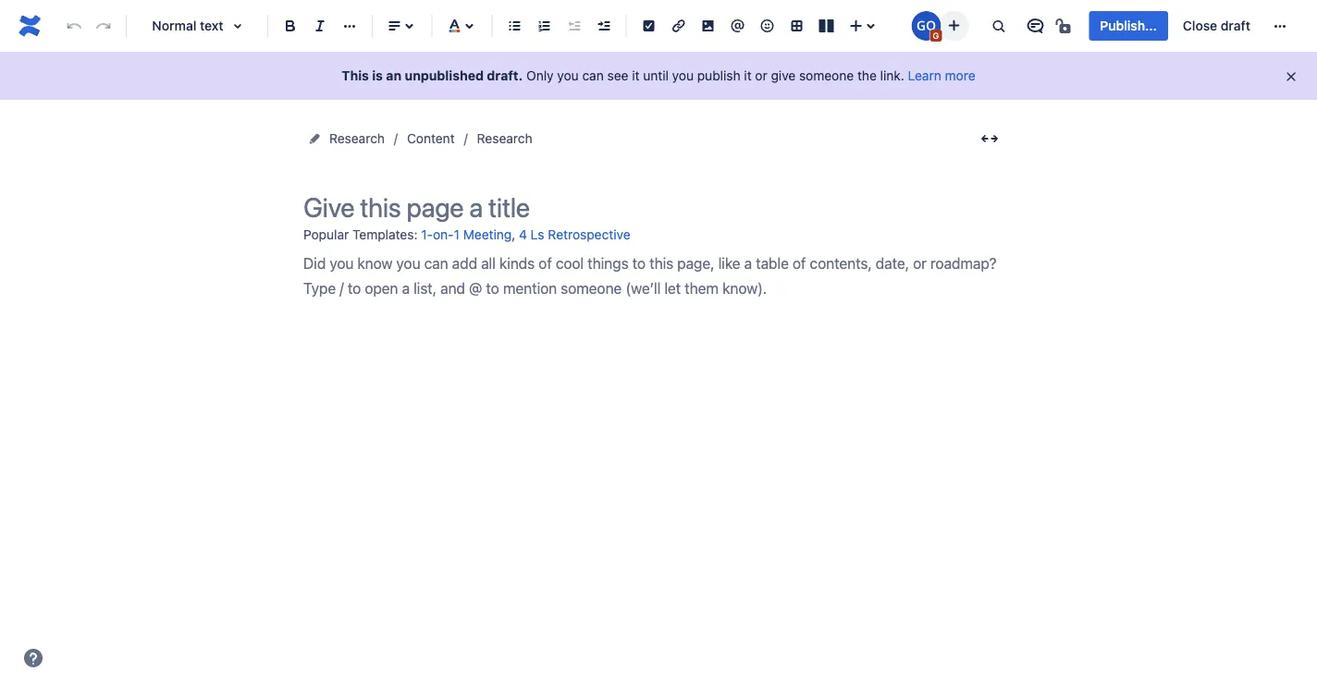 Task type: vqa. For each thing, say whether or not it's contained in the screenshot.
the next image in the left top of the page
no



Task type: locate. For each thing, give the bounding box(es) containing it.
retrospective
[[548, 227, 631, 242]]

publish...
[[1100, 18, 1157, 33]]

0 horizontal spatial it
[[632, 68, 640, 83]]

it
[[632, 68, 640, 83], [744, 68, 752, 83]]

it left or
[[744, 68, 752, 83]]

table image
[[786, 15, 808, 37]]

draft
[[1221, 18, 1251, 33]]

1 horizontal spatial research link
[[477, 128, 533, 150]]

close
[[1183, 18, 1218, 33]]

bullet list ⌘⇧8 image
[[504, 15, 526, 37]]

align left image
[[384, 15, 406, 37]]

1 it from the left
[[632, 68, 640, 83]]

research link right move this page icon
[[329, 128, 385, 150]]

you left can
[[557, 68, 579, 83]]

popular templates: 1-on-1 meeting , 4 ls retrospective
[[303, 227, 631, 242]]

see
[[607, 68, 629, 83]]

research down draft.
[[477, 131, 533, 146]]

research for first research 'link' from the left
[[329, 131, 385, 146]]

1
[[454, 227, 460, 242]]

redo ⌘⇧z image
[[92, 15, 115, 37]]

templates:
[[352, 227, 418, 242]]

1-on-1 meeting button
[[421, 220, 512, 251]]

you
[[557, 68, 579, 83], [672, 68, 694, 83]]

0 horizontal spatial research link
[[329, 128, 385, 150]]

publish
[[697, 68, 741, 83]]

normal text button
[[134, 6, 260, 46]]

add image, video, or file image
[[697, 15, 719, 37]]

0 horizontal spatial research
[[329, 131, 385, 146]]

or
[[755, 68, 768, 83]]

1 you from the left
[[557, 68, 579, 83]]

publish... button
[[1089, 11, 1168, 41]]

normal text
[[152, 18, 223, 33]]

meeting
[[463, 227, 512, 242]]

this is an unpublished draft. only you can see it until you publish it or give someone the link. learn more
[[342, 68, 976, 83]]

the
[[858, 68, 877, 83]]

unpublished
[[405, 68, 484, 83]]

indent tab image
[[593, 15, 615, 37]]

link.
[[880, 68, 905, 83]]

research
[[329, 131, 385, 146], [477, 131, 533, 146]]

2 research from the left
[[477, 131, 533, 146]]

action item image
[[638, 15, 660, 37]]

more formatting image
[[338, 15, 361, 37]]

research link
[[329, 128, 385, 150], [477, 128, 533, 150]]

link image
[[668, 15, 690, 37]]

1 horizontal spatial you
[[672, 68, 694, 83]]

confluence image
[[15, 11, 44, 41]]

you right until
[[672, 68, 694, 83]]

research right move this page icon
[[329, 131, 385, 146]]

it right the see at top
[[632, 68, 640, 83]]

research for first research 'link' from right
[[477, 131, 533, 146]]

1 horizontal spatial research
[[477, 131, 533, 146]]

normal
[[152, 18, 196, 33]]

1 research from the left
[[329, 131, 385, 146]]

1 horizontal spatial it
[[744, 68, 752, 83]]

mention image
[[727, 15, 749, 37]]

popular
[[303, 227, 349, 242]]

is
[[372, 68, 383, 83]]

until
[[643, 68, 669, 83]]

italic ⌘i image
[[309, 15, 331, 37]]

content
[[407, 131, 455, 146]]

outdent ⇧tab image
[[563, 15, 585, 37]]

research link down draft.
[[477, 128, 533, 150]]

dismiss image
[[1284, 69, 1299, 84]]

0 horizontal spatial you
[[557, 68, 579, 83]]

undo ⌘z image
[[63, 15, 85, 37]]



Task type: describe. For each thing, give the bounding box(es) containing it.
more image
[[1269, 15, 1291, 37]]

comment icon image
[[1024, 15, 1047, 37]]

can
[[582, 68, 604, 83]]

1 research link from the left
[[329, 128, 385, 150]]

close draft
[[1183, 18, 1251, 33]]

text
[[200, 18, 223, 33]]

someone
[[799, 68, 854, 83]]

,
[[512, 227, 515, 242]]

ls
[[531, 227, 545, 242]]

give
[[771, 68, 796, 83]]

2 research link from the left
[[477, 128, 533, 150]]

no restrictions image
[[1054, 15, 1076, 37]]

an
[[386, 68, 402, 83]]

content link
[[407, 128, 455, 150]]

gary orlando image
[[912, 11, 941, 41]]

make page full-width image
[[979, 128, 1001, 150]]

close draft button
[[1172, 11, 1262, 41]]

only
[[526, 68, 554, 83]]

find and replace image
[[987, 15, 1010, 37]]

2 it from the left
[[744, 68, 752, 83]]

emoji image
[[756, 15, 778, 37]]

learn
[[908, 68, 942, 83]]

4 ls retrospective button
[[519, 220, 631, 251]]

draft.
[[487, 68, 523, 83]]

layouts image
[[815, 15, 838, 37]]

numbered list ⌘⇧7 image
[[533, 15, 556, 37]]

move this page image
[[307, 131, 322, 146]]

learn more link
[[908, 68, 976, 83]]

1-
[[421, 227, 433, 242]]

bold ⌘b image
[[279, 15, 301, 37]]

on-
[[433, 227, 454, 242]]

help image
[[22, 648, 44, 670]]

confluence image
[[15, 11, 44, 41]]

Give this page a title text field
[[303, 192, 1007, 223]]

this
[[342, 68, 369, 83]]

invite to edit image
[[943, 14, 965, 37]]

Main content area, start typing to enter text. text field
[[303, 251, 1007, 301]]

2 you from the left
[[672, 68, 694, 83]]

4
[[519, 227, 527, 242]]

more
[[945, 68, 976, 83]]



